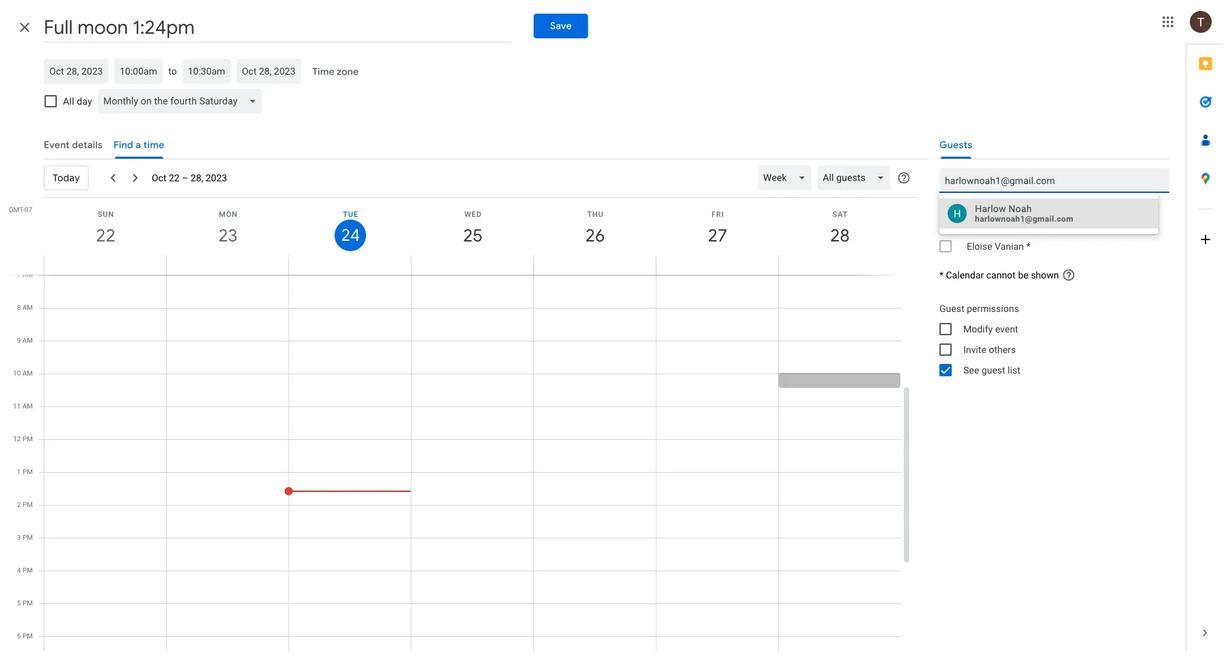 Task type: describe. For each thing, give the bounding box(es) containing it.
harlow
[[975, 203, 1006, 214]]

invite others
[[964, 344, 1016, 355]]

modify event
[[964, 323, 1018, 335]]

* calendar cannot be shown
[[940, 269, 1059, 281]]

pm for 3 pm
[[23, 533, 33, 542]]

list
[[1008, 364, 1021, 376]]

07
[[24, 205, 32, 214]]

5 cell from the left
[[534, 45, 656, 652]]

all day
[[63, 95, 92, 107]]

25
[[462, 224, 482, 247]]

End time text field
[[188, 63, 225, 79]]

End date text field
[[242, 63, 296, 79]]

eloise vanian *
[[967, 241, 1031, 252]]

4
[[17, 566, 21, 575]]

sat
[[833, 210, 848, 218]]

sun 22
[[95, 210, 115, 247]]

Title text field
[[44, 12, 512, 42]]

* inside the eloise vanian tree item
[[1027, 241, 1031, 252]]

sunday, october 22 element
[[90, 220, 121, 251]]

22 for sun 22
[[95, 224, 115, 247]]

see guest list
[[964, 364, 1021, 376]]

wed
[[464, 210, 482, 218]]

harlownoah1@gmail.com
[[975, 214, 1074, 224]]

27 column header
[[656, 198, 779, 275]]

28,
[[191, 172, 203, 184]]

24 column header
[[289, 198, 412, 275]]

organizer
[[967, 223, 1002, 233]]

Start date text field
[[49, 63, 103, 79]]

today
[[53, 172, 80, 184]]

guest permissions
[[940, 303, 1019, 314]]

22 column header
[[44, 198, 167, 275]]

eloise vanian tree item
[[929, 235, 1170, 257]]

event
[[995, 323, 1018, 335]]

8 am
[[17, 304, 33, 312]]

pm for 12 pm
[[23, 435, 33, 443]]

2 pm
[[17, 501, 33, 509]]

time zone button
[[307, 60, 364, 84]]

day
[[77, 95, 92, 107]]

24
[[340, 224, 359, 246]]

25 column header
[[411, 198, 534, 275]]

shown
[[1031, 269, 1059, 281]]

cannot
[[986, 269, 1016, 281]]

5
[[17, 599, 21, 607]]

3
[[17, 533, 21, 542]]

oct
[[152, 172, 166, 184]]

6
[[17, 632, 21, 640]]

zone
[[337, 66, 359, 78]]

pm for 4 pm
[[23, 566, 33, 575]]

11
[[13, 402, 21, 410]]

28 column header
[[778, 198, 901, 275]]

see
[[964, 364, 979, 376]]

Start time text field
[[120, 63, 157, 79]]

23
[[217, 224, 237, 247]]

sat 28
[[829, 210, 849, 247]]

to
[[168, 65, 177, 77]]

time
[[312, 66, 334, 78]]

pm for 6 pm
[[23, 632, 33, 640]]

11 am
[[13, 402, 33, 410]]

calendar
[[946, 269, 984, 281]]

guest
[[982, 364, 1006, 376]]

wednesday, october 25 element
[[457, 220, 489, 251]]

5 pm
[[17, 599, 33, 607]]

guests invited to this event. tree
[[929, 207, 1170, 257]]

oct 22 – 28, 2023
[[152, 172, 227, 184]]

thu 26
[[585, 210, 604, 247]]

fri
[[712, 210, 724, 218]]

1 cell from the left
[[44, 45, 167, 652]]

terry turtle organizer
[[967, 210, 1015, 233]]

3 cell from the left
[[285, 45, 412, 652]]

saturday, october 28 element
[[824, 220, 856, 251]]

friday, october 27 element
[[702, 220, 733, 251]]

monday, october 23 element
[[212, 220, 244, 251]]

7
[[17, 271, 21, 279]]

noah
[[1009, 203, 1032, 214]]

tuesday, october 24, today element
[[335, 220, 366, 251]]

26
[[585, 224, 604, 247]]

grid containing 22
[[0, 45, 912, 652]]

terry
[[967, 210, 988, 221]]

7 am
[[17, 271, 33, 279]]

mon 23
[[217, 210, 238, 247]]



Task type: locate. For each thing, give the bounding box(es) containing it.
am for 11 am
[[22, 402, 33, 410]]

0 horizontal spatial *
[[940, 269, 944, 281]]

1 vertical spatial *
[[940, 269, 944, 281]]

save button
[[534, 14, 588, 38]]

5 am from the top
[[22, 402, 33, 410]]

pm right "5"
[[23, 599, 33, 607]]

10 am
[[13, 369, 33, 377]]

4 pm
[[17, 566, 33, 575]]

7 cell from the left
[[779, 45, 901, 652]]

2
[[17, 501, 21, 509]]

navigation toolbar
[[44, 159, 918, 198]]

1 vertical spatial 22
[[95, 224, 115, 247]]

harlow noah harlownoah1@gmail.com
[[975, 203, 1074, 224]]

save
[[550, 20, 572, 32]]

gmt-
[[9, 205, 24, 214]]

permissions
[[967, 303, 1019, 314]]

am right 8 in the top left of the page
[[22, 304, 33, 312]]

9
[[17, 336, 21, 345]]

4 cell from the left
[[412, 45, 534, 652]]

am right 7
[[22, 271, 33, 279]]

pm right 6
[[23, 632, 33, 640]]

time zone
[[312, 66, 359, 78]]

am for 8 am
[[22, 304, 33, 312]]

be
[[1018, 269, 1029, 281]]

all
[[63, 95, 74, 107]]

None field
[[98, 89, 268, 114], [758, 166, 817, 190], [817, 166, 896, 190], [98, 89, 268, 114], [758, 166, 817, 190], [817, 166, 896, 190]]

group containing guest permissions
[[929, 298, 1170, 380]]

pm right 3
[[23, 533, 33, 542]]

26 column header
[[533, 198, 656, 275]]

–
[[182, 172, 188, 184]]

9 am
[[17, 336, 33, 345]]

12
[[13, 435, 21, 443]]

Guests text field
[[945, 168, 1164, 193]]

am right the 11
[[22, 402, 33, 410]]

6 pm
[[17, 632, 33, 640]]

0 vertical spatial 22
[[169, 172, 180, 184]]

6 pm from the top
[[23, 599, 33, 607]]

0 horizontal spatial 22
[[95, 224, 115, 247]]

eloise
[[967, 241, 993, 252]]

am for 7 am
[[22, 271, 33, 279]]

1 pm
[[17, 468, 33, 476]]

22 left the –
[[169, 172, 180, 184]]

pm right 4
[[23, 566, 33, 575]]

invite
[[964, 344, 987, 355]]

pm
[[23, 435, 33, 443], [23, 468, 33, 476], [23, 501, 33, 509], [23, 533, 33, 542], [23, 566, 33, 575], [23, 599, 33, 607], [23, 632, 33, 640]]

vanian
[[995, 241, 1024, 252]]

7 pm from the top
[[23, 632, 33, 640]]

22 inside column header
[[95, 224, 115, 247]]

6 cell from the left
[[656, 45, 779, 652]]

modify
[[964, 323, 993, 335]]

12 pm
[[13, 435, 33, 443]]

8
[[17, 304, 21, 312]]

2 cell from the left
[[167, 45, 289, 652]]

*
[[1027, 241, 1031, 252], [940, 269, 944, 281]]

1 am from the top
[[22, 271, 33, 279]]

today button
[[44, 162, 89, 194]]

22 for oct 22 – 28, 2023
[[169, 172, 180, 184]]

pm right 1
[[23, 468, 33, 476]]

am
[[22, 271, 33, 279], [22, 304, 33, 312], [22, 336, 33, 345], [22, 369, 33, 377], [22, 402, 33, 410]]

group
[[929, 298, 1170, 380]]

tue 24
[[340, 210, 359, 246]]

row
[[38, 45, 901, 652]]

am for 9 am
[[22, 336, 33, 345]]

sun
[[98, 210, 114, 218]]

tue
[[343, 210, 358, 218]]

10
[[13, 369, 21, 377]]

* right vanian
[[1027, 241, 1031, 252]]

tab list
[[1187, 44, 1224, 614]]

gmt-07
[[9, 205, 32, 214]]

mon
[[219, 210, 238, 218]]

am for 10 am
[[22, 369, 33, 377]]

* left "calendar"
[[940, 269, 944, 281]]

1 pm from the top
[[23, 435, 33, 443]]

3 am from the top
[[22, 336, 33, 345]]

1 horizontal spatial 22
[[169, 172, 180, 184]]

am right 10
[[22, 369, 33, 377]]

1
[[17, 468, 21, 476]]

wed 25
[[462, 210, 482, 247]]

3 pm
[[17, 533, 33, 542]]

guest
[[940, 303, 965, 314]]

harlow noah list box
[[940, 198, 1159, 229]]

5 pm from the top
[[23, 566, 33, 575]]

grid
[[0, 45, 912, 652]]

27
[[707, 224, 727, 247]]

0 vertical spatial *
[[1027, 241, 1031, 252]]

pm for 5 pm
[[23, 599, 33, 607]]

pm for 1 pm
[[23, 468, 33, 476]]

22 inside navigation toolbar
[[169, 172, 180, 184]]

am right 9
[[22, 336, 33, 345]]

2 pm from the top
[[23, 468, 33, 476]]

thu
[[587, 210, 604, 218]]

pm right 2
[[23, 501, 33, 509]]

2 am from the top
[[22, 304, 33, 312]]

2023
[[206, 172, 227, 184]]

pm for 2 pm
[[23, 501, 33, 509]]

22 down "sun"
[[95, 224, 115, 247]]

28
[[829, 224, 849, 247]]

4 am from the top
[[22, 369, 33, 377]]

1 horizontal spatial *
[[1027, 241, 1031, 252]]

fri 27
[[707, 210, 727, 247]]

cell
[[44, 45, 167, 652], [167, 45, 289, 652], [285, 45, 412, 652], [412, 45, 534, 652], [534, 45, 656, 652], [656, 45, 779, 652], [779, 45, 901, 652]]

pm right 12
[[23, 435, 33, 443]]

22
[[169, 172, 180, 184], [95, 224, 115, 247]]

others
[[989, 344, 1016, 355]]

3 pm from the top
[[23, 501, 33, 509]]

23 column header
[[166, 198, 289, 275]]

4 pm from the top
[[23, 533, 33, 542]]

thursday, october 26 element
[[580, 220, 611, 251]]

turtle
[[991, 210, 1015, 221]]

terry turtle, organizer tree item
[[929, 207, 1170, 235]]



Task type: vqa. For each thing, say whether or not it's contained in the screenshot.
have to the left
no



